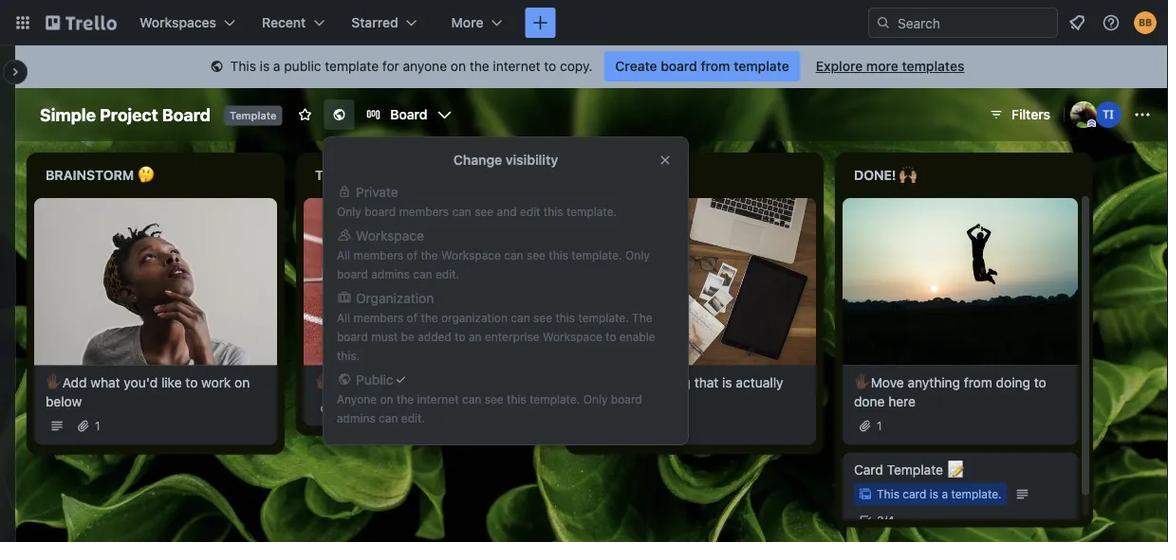 Task type: locate. For each thing, give the bounding box(es) containing it.
3 move from the left
[[871, 375, 904, 391]]

✋🏿 up started
[[585, 375, 598, 391]]

to left copy.
[[544, 58, 556, 74]]

1 horizontal spatial on
[[380, 393, 393, 406]]

members inside all members of the  workspace can see this template. only board admins can edit.
[[354, 249, 404, 262]]

board right create
[[661, 58, 697, 74]]

members down todo 📚 text field
[[399, 205, 449, 218]]

this left card
[[877, 488, 900, 502]]

admins up organization
[[371, 268, 410, 281]]

this down "only board members can see and edit this template."
[[549, 249, 568, 262]]

template. for organization
[[578, 311, 629, 325]]

see
[[475, 205, 494, 218], [527, 249, 546, 262], [533, 311, 552, 325], [485, 393, 504, 406]]

trello inspiration (inspiringtaco) image
[[1095, 102, 1122, 128]]

star or unstar board image
[[297, 107, 313, 122]]

enable
[[620, 330, 655, 344]]

1 vertical spatial a
[[942, 488, 948, 502]]

1 horizontal spatial edit.
[[436, 268, 459, 281]]

✋🏿
[[46, 375, 59, 391], [315, 375, 328, 391], [585, 375, 598, 391], [854, 375, 868, 391]]

members up must
[[354, 311, 404, 325]]

2 move from the left
[[602, 375, 635, 391]]

anything left that
[[638, 375, 691, 391]]

see left and
[[475, 205, 494, 218]]

on down public
[[380, 393, 393, 406]]

dmugisha (dmugisha) image
[[1071, 102, 1097, 128]]

all for organization
[[337, 311, 350, 325]]

1 vertical spatial is
[[722, 375, 732, 391]]

internet
[[493, 58, 541, 74], [417, 393, 459, 406]]

3 ✋🏿 from the left
[[585, 375, 598, 391]]

board up organization
[[337, 268, 368, 281]]

anything inside ✋🏿 move anything 'ready' here link
[[369, 375, 421, 391]]

board down "sm" image
[[162, 104, 211, 125]]

1 horizontal spatial template
[[887, 462, 943, 478]]

0 horizontal spatial this
[[230, 58, 256, 74]]

edit. up the organization
[[436, 268, 459, 281]]

here
[[471, 375, 498, 391], [632, 394, 659, 410], [889, 394, 916, 410]]

more
[[451, 15, 484, 30]]

can up enterprise
[[511, 311, 530, 325]]

workspaces button
[[128, 8, 247, 38]]

this left the
[[556, 311, 575, 325]]

internet down the create board or workspace image
[[493, 58, 541, 74]]

0 horizontal spatial workspace
[[356, 228, 424, 244]]

for
[[382, 58, 399, 74]]

template up card
[[887, 462, 943, 478]]

of inside all members of the  workspace can see this template. only board admins can edit.
[[407, 249, 418, 262]]

private
[[356, 185, 398, 200]]

DONE! 🙌🏽 text field
[[843, 160, 1086, 191]]

1 template from the left
[[325, 58, 379, 74]]

board
[[162, 104, 211, 125], [390, 107, 428, 122]]

board down this is a public template for anyone on the internet to copy.
[[390, 107, 428, 122]]

template. left started
[[530, 393, 580, 406]]

None text field
[[573, 160, 816, 191]]

board inside 'all members of the organization can see this template. the board must be added to an enterprise workspace to enable this.'
[[337, 330, 368, 344]]

on right work on the bottom of the page
[[235, 375, 250, 391]]

1 anything from the left
[[369, 375, 421, 391]]

0 vertical spatial workspace
[[356, 228, 424, 244]]

this for private
[[544, 205, 563, 218]]

from
[[701, 58, 730, 74], [964, 375, 993, 391]]

2 horizontal spatial on
[[451, 58, 466, 74]]

4 ✋🏿 from the left
[[854, 375, 868, 391]]

2 vertical spatial workspace
[[543, 330, 602, 344]]

of for organization
[[407, 311, 418, 325]]

template left star or unstar board icon
[[230, 110, 277, 122]]

✋🏿 move anything 'ready' here link
[[315, 374, 535, 393]]

to inside ✋🏿 add what you'd like to work on below
[[185, 375, 198, 391]]

2 horizontal spatial is
[[930, 488, 939, 502]]

create board from template
[[615, 58, 789, 74]]

anything up anyone
[[369, 375, 421, 391]]

✋🏿 inside ✋🏿 move anything from doing to done here
[[854, 375, 868, 391]]

this down enterprise
[[507, 393, 526, 406]]

1 vertical spatial only
[[625, 249, 650, 262]]

✋🏿 left public
[[315, 375, 328, 391]]

4
[[887, 515, 895, 528]]

template left for
[[325, 58, 379, 74]]

✋🏿 up done
[[854, 375, 868, 391]]

the down ✋🏿 move anything 'ready' here
[[397, 393, 414, 406]]

starred
[[351, 15, 398, 30]]

card
[[854, 462, 884, 478]]

workspace right enterprise
[[543, 330, 602, 344]]

of up organization
[[407, 249, 418, 262]]

1 horizontal spatial from
[[964, 375, 993, 391]]

✋🏿 move anything that is actually started here link
[[585, 374, 805, 412]]

anyone on the internet can see this template. only board admins can edit.
[[337, 393, 642, 425]]

to inside ✋🏿 move anything from doing to done here
[[1034, 375, 1047, 391]]

1 vertical spatial this
[[877, 488, 900, 502]]

from right create
[[701, 58, 730, 74]]

0 notifications image
[[1066, 11, 1089, 34]]

is
[[260, 58, 270, 74], [722, 375, 732, 391], [930, 488, 939, 502]]

todo 📚
[[315, 168, 370, 183]]

card
[[903, 488, 927, 502]]

move up started
[[602, 375, 635, 391]]

here inside ✋🏿 move anything that is actually started here
[[632, 394, 659, 410]]

a
[[273, 58, 280, 74], [942, 488, 948, 502]]

the up organization
[[421, 249, 438, 262]]

0 horizontal spatial board
[[162, 104, 211, 125]]

1 of from the top
[[407, 249, 418, 262]]

0 horizontal spatial 1
[[95, 420, 100, 433]]

members for organization
[[354, 311, 404, 325]]

this for workspace
[[549, 249, 568, 262]]

this for this is a public template for anyone on the internet to copy.
[[230, 58, 256, 74]]

all inside 'all members of the organization can see this template. the board must be added to an enterprise workspace to enable this.'
[[337, 311, 350, 325]]

move inside ✋🏿 move anything from doing to done here
[[871, 375, 904, 391]]

this is a public template for anyone on the internet to copy.
[[230, 58, 593, 74]]

show menu image
[[1133, 105, 1152, 124]]

edit. down ✋🏿 move anything 'ready' here
[[401, 412, 425, 425]]

0 horizontal spatial a
[[273, 58, 280, 74]]

1 horizontal spatial a
[[942, 488, 948, 502]]

✋🏿 add what you'd like to work on below
[[46, 375, 250, 410]]

1 down done
[[877, 420, 882, 433]]

1 horizontal spatial this
[[877, 488, 900, 502]]

done!
[[854, 168, 896, 183]]

only board members can see and edit this template.
[[337, 205, 617, 218]]

2 anything from the left
[[638, 375, 691, 391]]

switch to… image
[[13, 13, 32, 32]]

1 vertical spatial internet
[[417, 393, 459, 406]]

0 horizontal spatial anything
[[369, 375, 421, 391]]

workspace down "only board members can see and edit this template."
[[441, 249, 501, 262]]

template inside card template 📝 link
[[887, 462, 943, 478]]

started
[[585, 394, 628, 410]]

simple project board
[[40, 104, 211, 125]]

done
[[854, 394, 885, 410]]

0 vertical spatial of
[[407, 249, 418, 262]]

2 horizontal spatial workspace
[[543, 330, 602, 344]]

edit.
[[436, 268, 459, 281], [401, 412, 425, 425]]

what
[[90, 375, 120, 391]]

2 template from the left
[[734, 58, 789, 74]]

anything inside ✋🏿 move anything from doing to done here
[[908, 375, 961, 391]]

✋🏿 for ✋🏿 add what you'd like to work on below
[[46, 375, 59, 391]]

change
[[453, 152, 502, 168]]

more button
[[440, 8, 514, 38]]

on right anyone
[[451, 58, 466, 74]]

admins
[[371, 268, 410, 281], [337, 412, 376, 425]]

to right doing
[[1034, 375, 1047, 391]]

board down enable
[[611, 393, 642, 406]]

members inside 'all members of the organization can see this template. the board must be added to an enterprise workspace to enable this.'
[[354, 311, 404, 325]]

1 vertical spatial workspace
[[441, 249, 501, 262]]

1 horizontal spatial board
[[390, 107, 428, 122]]

is right that
[[722, 375, 732, 391]]

3 anything from the left
[[908, 375, 961, 391]]

here inside ✋🏿 move anything from doing to done here
[[889, 394, 916, 410]]

2 horizontal spatial here
[[889, 394, 916, 410]]

template. inside anyone on the internet can see this template. only board admins can edit.
[[530, 393, 580, 406]]

is right card
[[930, 488, 939, 502]]

a left public on the top
[[273, 58, 280, 74]]

here right done
[[889, 394, 916, 410]]

see up enterprise
[[533, 311, 552, 325]]

of
[[407, 249, 418, 262], [407, 311, 418, 325]]

see inside anyone on the internet can see this template. only board admins can edit.
[[485, 393, 504, 406]]

template left the explore
[[734, 58, 789, 74]]

of inside 'all members of the organization can see this template. the board must be added to an enterprise workspace to enable this.'
[[407, 311, 418, 325]]

3
[[877, 515, 884, 528]]

✋🏿 move anything 'ready' here
[[315, 375, 498, 391]]

recent button
[[251, 8, 336, 38]]

0 vertical spatial a
[[273, 58, 280, 74]]

1 horizontal spatial internet
[[493, 58, 541, 74]]

work
[[201, 375, 231, 391]]

workspace down private
[[356, 228, 424, 244]]

1 all from the top
[[337, 249, 350, 262]]

this inside all members of the  workspace can see this template. only board admins can edit.
[[549, 249, 568, 262]]

1 horizontal spatial only
[[583, 393, 608, 406]]

here for ✋🏿 move anything that is actually started here
[[632, 394, 659, 410]]

0 horizontal spatial internet
[[417, 393, 459, 406]]

0 vertical spatial all
[[337, 249, 350, 262]]

to
[[544, 58, 556, 74], [455, 330, 466, 344], [606, 330, 616, 344], [185, 375, 198, 391], [1034, 375, 1047, 391]]

below
[[46, 394, 82, 410]]

move
[[332, 375, 365, 391], [602, 375, 635, 391], [871, 375, 904, 391]]

this right the edit
[[544, 205, 563, 218]]

explore more templates link
[[805, 51, 976, 82]]

move up anyone
[[332, 375, 365, 391]]

1 horizontal spatial here
[[632, 394, 659, 410]]

✋🏿 for ✋🏿 move anything 'ready' here
[[315, 375, 328, 391]]

a down 📝 at the right of the page
[[942, 488, 948, 502]]

1 down what
[[95, 420, 100, 433]]

on
[[451, 58, 466, 74], [235, 375, 250, 391], [380, 393, 393, 406]]

2 vertical spatial members
[[354, 311, 404, 325]]

board up this.
[[337, 330, 368, 344]]

admins down anyone
[[337, 412, 376, 425]]

see down the edit
[[527, 249, 546, 262]]

here inside ✋🏿 move anything 'ready' here link
[[471, 375, 498, 391]]

2 horizontal spatial 1
[[877, 420, 882, 433]]

1 for ✋🏿 move anything 'ready' here
[[338, 401, 343, 414]]

2 vertical spatial on
[[380, 393, 393, 406]]

2 all from the top
[[337, 311, 350, 325]]

change visibility
[[453, 152, 558, 168]]

on inside ✋🏿 add what you'd like to work on below
[[235, 375, 250, 391]]

0 vertical spatial from
[[701, 58, 730, 74]]

this right "sm" image
[[230, 58, 256, 74]]

internet down 'ready'
[[417, 393, 459, 406]]

admins inside anyone on the internet can see this template. only board admins can edit.
[[337, 412, 376, 425]]

here up anyone on the internet can see this template. only board admins can edit.
[[471, 375, 498, 391]]

✋🏿 inside ✋🏿 add what you'd like to work on below
[[46, 375, 59, 391]]

1 horizontal spatial anything
[[638, 375, 691, 391]]

0 vertical spatial only
[[337, 205, 361, 218]]

2 horizontal spatial only
[[625, 249, 650, 262]]

0 horizontal spatial here
[[471, 375, 498, 391]]

anything inside ✋🏿 move anything that is actually started here
[[638, 375, 691, 391]]

sm image
[[207, 58, 226, 77]]

members up organization
[[354, 249, 404, 262]]

all inside all members of the  workspace can see this template. only board admins can edit.
[[337, 249, 350, 262]]

1 vertical spatial all
[[337, 311, 350, 325]]

1 horizontal spatial 1
[[338, 401, 343, 414]]

all
[[337, 249, 350, 262], [337, 311, 350, 325]]

anything left doing
[[908, 375, 961, 391]]

Board name text field
[[30, 100, 220, 130]]

template. inside 'all members of the organization can see this template. the board must be added to an enterprise workspace to enable this.'
[[578, 311, 629, 325]]

template. inside all members of the  workspace can see this template. only board admins can edit.
[[572, 249, 622, 262]]

template. right the edit
[[567, 205, 617, 218]]

0 vertical spatial this
[[230, 58, 256, 74]]

the inside anyone on the internet can see this template. only board admins can edit.
[[397, 393, 414, 406]]

✋🏿 inside ✋🏿 move anything that is actually started here
[[585, 375, 598, 391]]

search image
[[876, 15, 891, 30]]

template. for private
[[567, 205, 617, 218]]

1
[[338, 401, 343, 414], [95, 420, 100, 433], [877, 420, 882, 433]]

1 down this.
[[338, 401, 343, 414]]

1 vertical spatial template
[[887, 462, 943, 478]]

2 ✋🏿 from the left
[[315, 375, 328, 391]]

1 vertical spatial members
[[354, 249, 404, 262]]

2 horizontal spatial move
[[871, 375, 904, 391]]

1 vertical spatial admins
[[337, 412, 376, 425]]

template
[[325, 58, 379, 74], [734, 58, 789, 74]]

template. left the
[[578, 311, 629, 325]]

1 vertical spatial from
[[964, 375, 993, 391]]

here right started
[[632, 394, 659, 410]]

2 of from the top
[[407, 311, 418, 325]]

the inside 'all members of the organization can see this template. the board must be added to an enterprise workspace to enable this.'
[[421, 311, 438, 325]]

all up this.
[[337, 311, 350, 325]]

the
[[470, 58, 489, 74], [421, 249, 438, 262], [421, 311, 438, 325], [397, 393, 414, 406]]

move up done
[[871, 375, 904, 391]]

move for ✋🏿 move anything from doing to done here
[[871, 375, 904, 391]]

✋🏿 add what you'd like to work on below link
[[46, 374, 266, 412]]

✋🏿 up below
[[46, 375, 59, 391]]

only
[[337, 205, 361, 218], [625, 249, 650, 262], [583, 393, 608, 406]]

0 horizontal spatial only
[[337, 205, 361, 218]]

all down todo 📚 at the left
[[337, 249, 350, 262]]

back to home image
[[46, 8, 117, 38]]

0 horizontal spatial edit.
[[401, 412, 425, 425]]

of up the be
[[407, 311, 418, 325]]

primary element
[[0, 0, 1168, 46]]

0 horizontal spatial move
[[332, 375, 365, 391]]

1 horizontal spatial move
[[602, 375, 635, 391]]

the up added
[[421, 311, 438, 325]]

1 vertical spatial of
[[407, 311, 418, 325]]

0 vertical spatial edit.
[[436, 268, 459, 281]]

all for workspace
[[337, 249, 350, 262]]

0 vertical spatial admins
[[371, 268, 410, 281]]

is left public on the top
[[260, 58, 270, 74]]

this
[[544, 205, 563, 218], [549, 249, 568, 262], [556, 311, 575, 325], [507, 393, 526, 406]]

this inside 'all members of the organization can see this template. the board must be added to an enterprise workspace to enable this.'
[[556, 311, 575, 325]]

1 horizontal spatial workspace
[[441, 249, 501, 262]]

1 move from the left
[[332, 375, 365, 391]]

2 vertical spatial only
[[583, 393, 608, 406]]

1 ✋🏿 from the left
[[46, 375, 59, 391]]

to right like
[[185, 375, 198, 391]]

✋🏿 move anything that is actually started here
[[585, 375, 784, 410]]

1 horizontal spatial is
[[722, 375, 732, 391]]

0 vertical spatial members
[[399, 205, 449, 218]]

actually
[[736, 375, 784, 391]]

this for this card is a template.
[[877, 488, 900, 502]]

move for ✋🏿 move anything 'ready' here
[[332, 375, 365, 391]]

see down 'all members of the organization can see this template. the board must be added to an enterprise workspace to enable this.'
[[485, 393, 504, 406]]

0 vertical spatial template
[[230, 110, 277, 122]]

template. up enable
[[572, 249, 622, 262]]

template
[[230, 110, 277, 122], [887, 462, 943, 478]]

organization
[[441, 311, 508, 325]]

move inside ✋🏿 move anything that is actually started here
[[602, 375, 635, 391]]

workspace
[[356, 228, 424, 244], [441, 249, 501, 262], [543, 330, 602, 344]]

0 vertical spatial is
[[260, 58, 270, 74]]

from left doing
[[964, 375, 993, 391]]

members
[[399, 205, 449, 218], [354, 249, 404, 262], [354, 311, 404, 325]]

anything for 'ready'
[[369, 375, 421, 391]]

1 horizontal spatial template
[[734, 58, 789, 74]]

2 horizontal spatial anything
[[908, 375, 961, 391]]

0 horizontal spatial template
[[325, 58, 379, 74]]

📝
[[947, 462, 960, 478]]

organization
[[356, 291, 434, 307]]

'ready'
[[425, 375, 467, 391]]

0 horizontal spatial on
[[235, 375, 250, 391]]

template.
[[567, 205, 617, 218], [572, 249, 622, 262], [578, 311, 629, 325], [530, 393, 580, 406], [951, 488, 1002, 502]]

members for workspace
[[354, 249, 404, 262]]

0 vertical spatial internet
[[493, 58, 541, 74]]

0 vertical spatial on
[[451, 58, 466, 74]]

1 vertical spatial edit.
[[401, 412, 425, 425]]

1 vertical spatial on
[[235, 375, 250, 391]]

all members of the organization can see this template. the board must be added to an enterprise workspace to enable this.
[[337, 311, 655, 363]]

card template 📝
[[854, 462, 960, 478]]



Task type: vqa. For each thing, say whether or not it's contained in the screenshot.
✋🏿 Add what you'd like to work on below
yes



Task type: describe. For each thing, give the bounding box(es) containing it.
this inside anyone on the internet can see this template. only board admins can edit.
[[507, 393, 526, 406]]

0 horizontal spatial from
[[701, 58, 730, 74]]

anything for from
[[908, 375, 961, 391]]

of for workspace
[[407, 249, 418, 262]]

close popover image
[[658, 153, 673, 168]]

todo
[[315, 168, 353, 183]]

from inside ✋🏿 move anything from doing to done here
[[964, 375, 993, 391]]

recent
[[262, 15, 306, 30]]

done! 🙌🏽
[[854, 168, 913, 183]]

✋🏿 move anything from doing to done here
[[854, 375, 1047, 410]]

✋🏿 for ✋🏿 move anything that is actually started here
[[585, 375, 598, 391]]

this for organization
[[556, 311, 575, 325]]

🙌🏽
[[900, 168, 913, 183]]

🤔
[[137, 168, 151, 183]]

public
[[284, 58, 321, 74]]

/
[[884, 515, 887, 528]]

this member is an admin of this board. image
[[1088, 120, 1096, 128]]

bob builder (bobbuilder40) image
[[1134, 11, 1157, 34]]

anything for that
[[638, 375, 691, 391]]

can up organization
[[413, 268, 432, 281]]

to left enable
[[606, 330, 616, 344]]

0 horizontal spatial is
[[260, 58, 270, 74]]

all members of the  workspace can see this template. only board admins can edit.
[[337, 249, 650, 281]]

this.
[[337, 349, 360, 363]]

public image
[[332, 107, 347, 122]]

explore more templates
[[816, 58, 965, 74]]

only inside all members of the  workspace can see this template. only board admins can edit.
[[625, 249, 650, 262]]

can down ✋🏿 move anything 'ready' here
[[379, 412, 398, 425]]

create
[[615, 58, 657, 74]]

visibility
[[506, 152, 558, 168]]

to left the an
[[455, 330, 466, 344]]

doing
[[996, 375, 1031, 391]]

internet inside anyone on the internet can see this template. only board admins can edit.
[[417, 393, 459, 406]]

3 / 4
[[877, 515, 895, 528]]

open information menu image
[[1102, 13, 1121, 32]]

that
[[695, 375, 719, 391]]

Search field
[[891, 9, 1057, 37]]

move for ✋🏿 move anything that is actually started here
[[602, 375, 635, 391]]

workspace inside all members of the  workspace can see this template. only board admins can edit.
[[441, 249, 501, 262]]

create board or workspace image
[[531, 13, 550, 32]]

0 horizontal spatial template
[[230, 110, 277, 122]]

board inside text box
[[162, 104, 211, 125]]

the down more dropdown button at left
[[470, 58, 489, 74]]

you'd
[[124, 375, 158, 391]]

✋🏿 for ✋🏿 move anything from doing to done here
[[854, 375, 868, 391]]

board inside create board from template link
[[661, 58, 697, 74]]

📚
[[357, 168, 370, 183]]

be
[[401, 330, 415, 344]]

an
[[469, 330, 482, 344]]

is inside ✋🏿 move anything that is actually started here
[[722, 375, 732, 391]]

1 for ✋🏿 move anything from doing to done here
[[877, 420, 882, 433]]

more
[[866, 58, 899, 74]]

project
[[100, 104, 158, 125]]

can down and
[[504, 249, 523, 262]]

on for work
[[235, 375, 250, 391]]

copy.
[[560, 58, 593, 74]]

brainstorm 🤔
[[46, 168, 151, 183]]

board button
[[358, 100, 460, 130]]

edit. inside all members of the  workspace can see this template. only board admins can edit.
[[436, 268, 459, 281]]

edit
[[520, 205, 541, 218]]

here for ✋🏿 move anything from doing to done here
[[889, 394, 916, 410]]

starred button
[[340, 8, 429, 38]]

add
[[62, 375, 87, 391]]

explore
[[816, 58, 863, 74]]

card template 📝 link
[[854, 461, 1067, 480]]

2 vertical spatial is
[[930, 488, 939, 502]]

added
[[418, 330, 452, 344]]

this card is a template.
[[877, 488, 1002, 502]]

workspaces
[[140, 15, 216, 30]]

board inside anyone on the internet can see this template. only board admins can edit.
[[611, 393, 642, 406]]

must
[[371, 330, 398, 344]]

template. for workspace
[[572, 249, 622, 262]]

see inside 'all members of the organization can see this template. the board must be added to an enterprise workspace to enable this.'
[[533, 311, 552, 325]]

enterprise
[[485, 330, 540, 344]]

template. down card template 📝 link
[[951, 488, 1002, 502]]

can left and
[[452, 205, 472, 218]]

anyone
[[337, 393, 377, 406]]

admins inside all members of the  workspace can see this template. only board admins can edit.
[[371, 268, 410, 281]]

can down 'ready'
[[462, 393, 481, 406]]

anyone
[[403, 58, 447, 74]]

templates
[[902, 58, 965, 74]]

workspace inside 'all members of the organization can see this template. the board must be added to an enterprise workspace to enable this.'
[[543, 330, 602, 344]]

create board from template link
[[604, 51, 801, 82]]

simple
[[40, 104, 96, 125]]

BRAINSTORM 🤔 text field
[[34, 160, 277, 191]]

see inside all members of the  workspace can see this template. only board admins can edit.
[[527, 249, 546, 262]]

and
[[497, 205, 517, 218]]

on inside anyone on the internet can see this template. only board admins can edit.
[[380, 393, 393, 406]]

✋🏿 move anything from doing to done here link
[[854, 374, 1067, 412]]

board inside button
[[390, 107, 428, 122]]

the
[[632, 311, 653, 325]]

can inside 'all members of the organization can see this template. the board must be added to an enterprise workspace to enable this.'
[[511, 311, 530, 325]]

like
[[161, 375, 182, 391]]

TODO 📚 text field
[[304, 160, 547, 191]]

on for anyone
[[451, 58, 466, 74]]

only inside anyone on the internet can see this template. only board admins can edit.
[[583, 393, 608, 406]]

filters button
[[983, 100, 1056, 130]]

public
[[356, 373, 394, 388]]

filters
[[1012, 107, 1051, 122]]

board inside all members of the  workspace can see this template. only board admins can edit.
[[337, 268, 368, 281]]

the inside all members of the  workspace can see this template. only board admins can edit.
[[421, 249, 438, 262]]

brainstorm
[[46, 168, 134, 183]]

edit. inside anyone on the internet can see this template. only board admins can edit.
[[401, 412, 425, 425]]

board down private
[[365, 205, 396, 218]]



